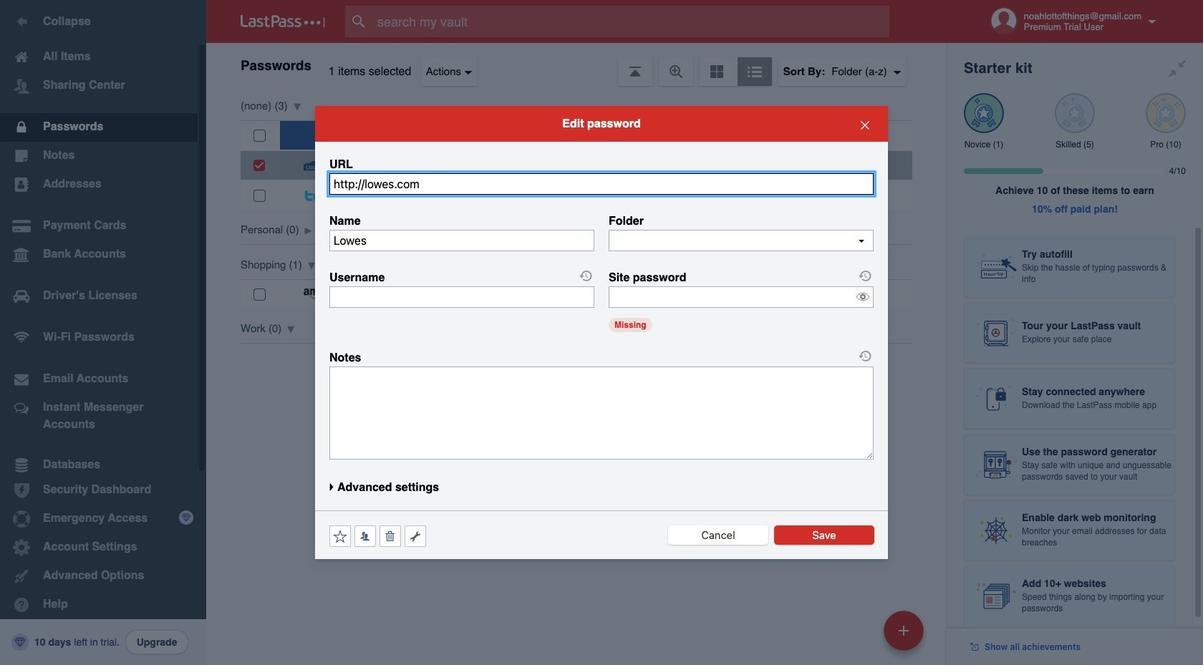 Task type: describe. For each thing, give the bounding box(es) containing it.
search my vault text field
[[345, 6, 918, 37]]

new item navigation
[[879, 607, 933, 666]]



Task type: locate. For each thing, give the bounding box(es) containing it.
Search search field
[[345, 6, 918, 37]]

main navigation navigation
[[0, 0, 206, 666]]

None field
[[330, 173, 874, 195], [330, 230, 595, 251], [330, 286, 595, 308], [330, 173, 874, 195], [330, 230, 595, 251], [330, 286, 595, 308]]

None text field
[[609, 230, 874, 251]]

None password field
[[609, 286, 874, 308]]

vault options navigation
[[206, 43, 947, 86]]

new item image
[[899, 626, 909, 636]]

lastpass image
[[241, 15, 325, 28]]



Task type: vqa. For each thing, say whether or not it's contained in the screenshot.
dialog
no



